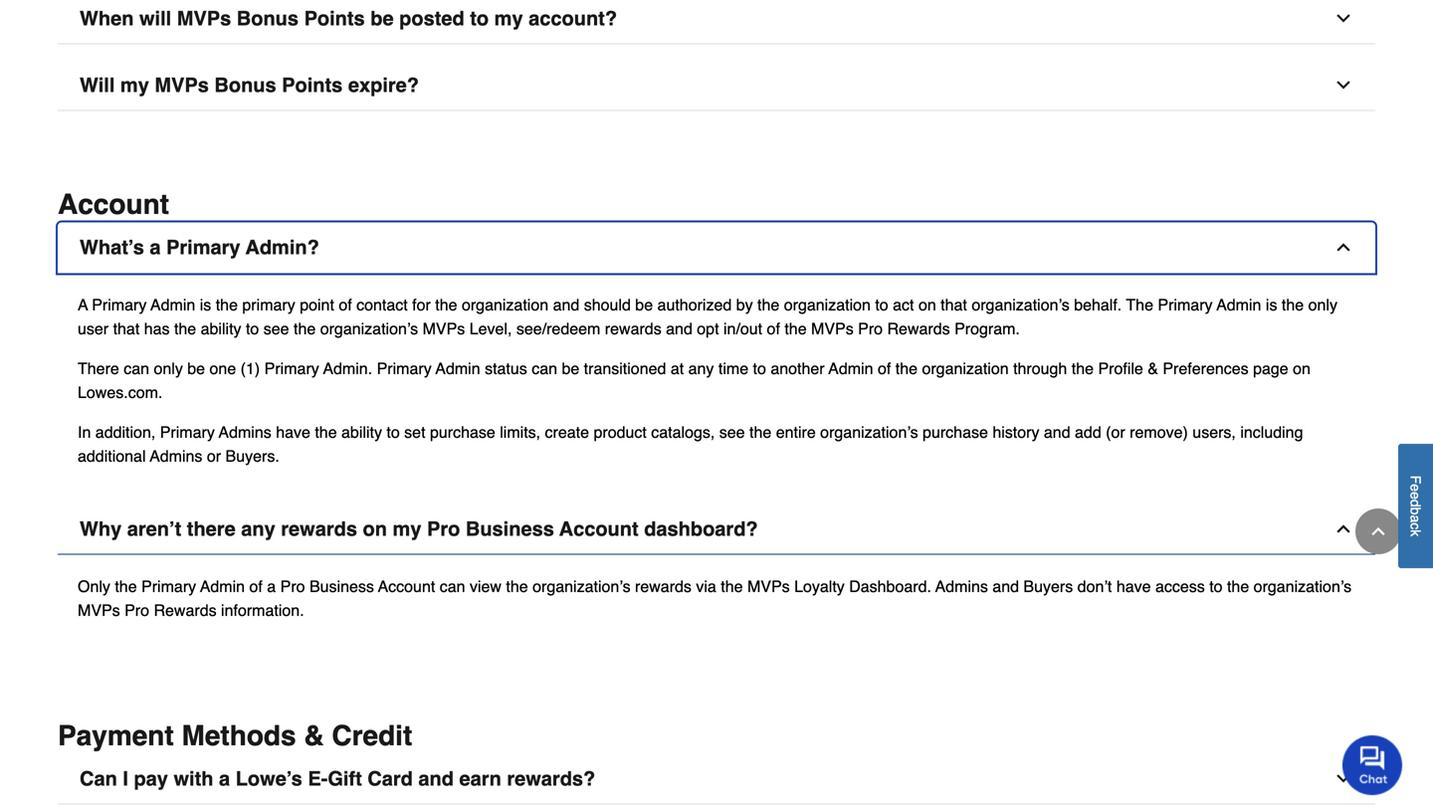 Task type: describe. For each thing, give the bounding box(es) containing it.
a
[[78, 296, 88, 314]]

chevron up image inside scroll to top 'element'
[[1368, 521, 1388, 541]]

f e e d b a c k
[[1408, 475, 1424, 537]]

to left 'act'
[[875, 296, 888, 314]]

the up another
[[785, 320, 807, 338]]

primary right (1)
[[264, 359, 319, 378]]

primary inside in addition, primary admins have the ability to set purchase limits, create product catalogs, see the entire organization's purchase history and add (or remove) users, including additional admins or buyers.
[[160, 423, 215, 441]]

has
[[144, 320, 170, 338]]

organization's inside in addition, primary admins have the ability to set purchase limits, create product catalogs, see the entire organization's purchase history and add (or remove) users, including additional admins or buyers.
[[820, 423, 918, 441]]

a right "with"
[[219, 767, 230, 790]]

1 vertical spatial my
[[120, 74, 149, 97]]

i
[[123, 767, 128, 790]]

chevron down image for and
[[1334, 769, 1353, 789]]

account?
[[529, 7, 617, 30]]

the left "primary"
[[216, 296, 238, 314]]

act
[[893, 296, 914, 314]]

primary
[[242, 296, 295, 314]]

will
[[139, 7, 171, 30]]

rewards inside the only the primary admin of a pro business account can view the organization's rewards via the mvps loyalty dashboard. admins and buyers don't have access to the organization's mvps pro rewards information.
[[154, 601, 217, 620]]

rewards inside the a primary admin is the primary point of contact for the organization and should be authorized by the organization to act on that organization's behalf. the primary admin is the only user that has the ability to see the organization's mvps level, see/redeem rewards and opt in/out of the mvps pro rewards program.
[[605, 320, 662, 338]]

there can only be one (1) primary admin. primary admin status can be transitioned at any time to another admin of the organization through the profile & preferences page on lowes.com.
[[78, 359, 1311, 402]]

gift
[[328, 767, 362, 790]]

mvps inside 'button'
[[177, 7, 231, 30]]

why aren't there any rewards on my pro business account dashboard? button
[[58, 504, 1375, 555]]

to down "primary"
[[246, 320, 259, 338]]

only
[[78, 577, 110, 596]]

account inside button
[[559, 518, 639, 540]]

what's a primary admin? button
[[58, 222, 1375, 273]]

primary right admin.
[[377, 359, 432, 378]]

b
[[1408, 507, 1424, 515]]

organization inside there can only be one (1) primary admin. primary admin status can be transitioned at any time to another admin of the organization through the profile & preferences page on lowes.com.
[[922, 359, 1009, 378]]

see inside in addition, primary admins have the ability to set purchase limits, create product catalogs, see the entire organization's purchase history and add (or remove) users, including additional admins or buyers.
[[719, 423, 745, 441]]

dashboard.
[[849, 577, 931, 596]]

the right access at the bottom of page
[[1227, 577, 1249, 596]]

there
[[187, 518, 236, 540]]

product
[[594, 423, 647, 441]]

see/redeem
[[516, 320, 600, 338]]

admin inside the only the primary admin of a pro business account can view the organization's rewards via the mvps loyalty dashboard. admins and buyers don't have access to the organization's mvps pro rewards information.
[[200, 577, 245, 596]]

of inside the only the primary admin of a pro business account can view the organization's rewards via the mvps loyalty dashboard. admins and buyers don't have access to the organization's mvps pro rewards information.
[[249, 577, 263, 596]]

authorized
[[657, 296, 732, 314]]

0 horizontal spatial organization
[[462, 296, 548, 314]]

a up k
[[1408, 515, 1424, 523]]

access
[[1155, 577, 1205, 596]]

2 is from the left
[[1266, 296, 1277, 314]]

on inside the a primary admin is the primary point of contact for the organization and should be authorized by the organization to act on that organization's behalf. the primary admin is the only user that has the ability to see the organization's mvps level, see/redeem rewards and opt in/out of the mvps pro rewards program.
[[919, 296, 936, 314]]

the down point
[[294, 320, 316, 338]]

will my mvps bonus points expire? button
[[58, 60, 1375, 111]]

primary inside the only the primary admin of a pro business account can view the organization's rewards via the mvps loyalty dashboard. admins and buyers don't have access to the organization's mvps pro rewards information.
[[141, 577, 196, 596]]

the right 'by'
[[757, 296, 780, 314]]

rewards inside button
[[281, 518, 357, 540]]

my inside 'button'
[[494, 7, 523, 30]]

admin left status
[[436, 359, 480, 378]]

primary inside button
[[166, 236, 240, 259]]

in/out
[[723, 320, 762, 338]]

1 horizontal spatial my
[[393, 518, 421, 540]]

d
[[1408, 499, 1424, 507]]

add
[[1075, 423, 1101, 441]]

opt
[[697, 320, 719, 338]]

a inside the only the primary admin of a pro business account can view the organization's rewards via the mvps loyalty dashboard. admins and buyers don't have access to the organization's mvps pro rewards information.
[[267, 577, 276, 596]]

be down see/redeem
[[562, 359, 579, 378]]

admin up has
[[151, 296, 195, 314]]

can i pay with a lowe's e-gift card and earn rewards?
[[80, 767, 595, 790]]

c
[[1408, 523, 1424, 530]]

primary up the user
[[92, 296, 147, 314]]

catalogs,
[[651, 423, 715, 441]]

by
[[736, 296, 753, 314]]

chevron up image for why aren't there any rewards on my pro business account dashboard?
[[1334, 519, 1353, 539]]

when will mvps bonus points be posted to my account?
[[80, 7, 617, 30]]

have inside the only the primary admin of a pro business account can view the organization's rewards via the mvps loyalty dashboard. admins and buyers don't have access to the organization's mvps pro rewards information.
[[1116, 577, 1151, 596]]

when will mvps bonus points be posted to my account? button
[[58, 0, 1375, 44]]

a primary admin is the primary point of contact for the organization and should be authorized by the organization to act on that organization's behalf. the primary admin is the only user that has the ability to see the organization's mvps level, see/redeem rewards and opt in/out of the mvps pro rewards program.
[[78, 296, 1337, 338]]

2 e from the top
[[1408, 492, 1424, 499]]

2 horizontal spatial can
[[532, 359, 557, 378]]

including
[[1240, 423, 1303, 441]]

k
[[1408, 530, 1424, 537]]

account inside the only the primary admin of a pro business account can view the organization's rewards via the mvps loyalty dashboard. admins and buyers don't have access to the organization's mvps pro rewards information.
[[378, 577, 435, 596]]

the right the only
[[115, 577, 137, 596]]

to inside in addition, primary admins have the ability to set purchase limits, create product catalogs, see the entire organization's purchase history and add (or remove) users, including additional admins or buyers.
[[387, 423, 400, 441]]

to inside there can only be one (1) primary admin. primary admin status can be transitioned at any time to another admin of the organization through the profile & preferences page on lowes.com.
[[753, 359, 766, 378]]

2 purchase from the left
[[923, 423, 988, 441]]

any inside button
[[241, 518, 275, 540]]

scroll to top element
[[1355, 509, 1401, 554]]

in
[[78, 423, 91, 441]]

points for expire?
[[282, 74, 343, 97]]

card
[[368, 767, 413, 790]]

or
[[207, 447, 221, 465]]

admin?
[[246, 236, 319, 259]]

e-
[[308, 767, 328, 790]]

at
[[671, 359, 684, 378]]

1 vertical spatial admins
[[150, 447, 202, 465]]

through
[[1013, 359, 1067, 378]]

1 horizontal spatial organization
[[784, 296, 871, 314]]

0 horizontal spatial &
[[304, 720, 324, 752]]

payment
[[58, 720, 174, 752]]

aren't
[[127, 518, 181, 540]]

should
[[584, 296, 631, 314]]

mvps down for
[[423, 320, 465, 338]]

will
[[80, 74, 115, 97]]

the right via
[[721, 577, 743, 596]]

create
[[545, 423, 589, 441]]

preferences
[[1163, 359, 1249, 378]]

admins inside the only the primary admin of a pro business account can view the organization's rewards via the mvps loyalty dashboard. admins and buyers don't have access to the organization's mvps pro rewards information.
[[935, 577, 988, 596]]

posted
[[399, 7, 464, 30]]

mvps inside button
[[155, 74, 209, 97]]

any inside there can only be one (1) primary admin. primary admin status can be transitioned at any time to another admin of the organization through the profile & preferences page on lowes.com.
[[688, 359, 714, 378]]

status
[[485, 359, 527, 378]]

one
[[210, 359, 236, 378]]

methods
[[182, 720, 296, 752]]

points for be
[[304, 7, 365, 30]]

rewards inside the only the primary admin of a pro business account can view the organization's rewards via the mvps loyalty dashboard. admins and buyers don't have access to the organization's mvps pro rewards information.
[[635, 577, 692, 596]]

rewards inside the a primary admin is the primary point of contact for the organization and should be authorized by the organization to act on that organization's behalf. the primary admin is the only user that has the ability to see the organization's mvps level, see/redeem rewards and opt in/out of the mvps pro rewards program.
[[887, 320, 950, 338]]

chat invite button image
[[1343, 735, 1403, 795]]

there
[[78, 359, 119, 378]]

and up see/redeem
[[553, 296, 579, 314]]

(or
[[1106, 423, 1125, 441]]

and inside can i pay with a lowe's e-gift card and earn rewards? button
[[418, 767, 454, 790]]

can
[[80, 767, 117, 790]]

buyers.
[[225, 447, 279, 465]]

of right point
[[339, 296, 352, 314]]

ability inside the a primary admin is the primary point of contact for the organization and should be authorized by the organization to act on that organization's behalf. the primary admin is the only user that has the ability to see the organization's mvps level, see/redeem rewards and opt in/out of the mvps pro rewards program.
[[201, 320, 241, 338]]

set
[[404, 423, 425, 441]]

see inside the a primary admin is the primary point of contact for the organization and should be authorized by the organization to act on that organization's behalf. the primary admin is the only user that has the ability to see the organization's mvps level, see/redeem rewards and opt in/out of the mvps pro rewards program.
[[264, 320, 289, 338]]

lowes.com.
[[78, 383, 163, 402]]

chevron up image for what's a primary admin?
[[1334, 237, 1353, 257]]

1 e from the top
[[1408, 484, 1424, 492]]



Task type: vqa. For each thing, say whether or not it's contained in the screenshot.
the leftmost 'at'
no



Task type: locate. For each thing, give the bounding box(es) containing it.
f e e d b a c k button
[[1398, 444, 1433, 568]]

points up expire? at the left top
[[304, 7, 365, 30]]

ability left set
[[341, 423, 382, 441]]

1 is from the left
[[200, 296, 211, 314]]

have inside in addition, primary admins have the ability to set purchase limits, create product catalogs, see the entire organization's purchase history and add (or remove) users, including additional admins or buyers.
[[276, 423, 310, 441]]

business up view
[[466, 518, 554, 540]]

primary down aren't
[[141, 577, 196, 596]]

the right view
[[506, 577, 528, 596]]

0 vertical spatial see
[[264, 320, 289, 338]]

0 horizontal spatial ability
[[201, 320, 241, 338]]

1 vertical spatial points
[[282, 74, 343, 97]]

the left entire
[[749, 423, 772, 441]]

any right there
[[241, 518, 275, 540]]

0 horizontal spatial my
[[120, 74, 149, 97]]

bonus inside 'button'
[[237, 7, 299, 30]]

e
[[1408, 484, 1424, 492], [1408, 492, 1424, 499]]

1 vertical spatial any
[[241, 518, 275, 540]]

rewards left via
[[635, 577, 692, 596]]

is
[[200, 296, 211, 314], [1266, 296, 1277, 314]]

0 vertical spatial have
[[276, 423, 310, 441]]

1 chevron down image from the top
[[1334, 8, 1353, 28]]

0 vertical spatial on
[[919, 296, 936, 314]]

2 vertical spatial chevron down image
[[1334, 769, 1353, 789]]

admin
[[151, 296, 195, 314], [1217, 296, 1261, 314], [436, 359, 480, 378], [829, 359, 873, 378], [200, 577, 245, 596]]

of right in/out
[[767, 320, 780, 338]]

1 horizontal spatial on
[[919, 296, 936, 314]]

primary up or on the left of page
[[160, 423, 215, 441]]

primary left admin?
[[166, 236, 240, 259]]

0 vertical spatial chevron down image
[[1334, 8, 1353, 28]]

and inside the only the primary admin of a pro business account can view the organization's rewards via the mvps loyalty dashboard. admins and buyers don't have access to the organization's mvps pro rewards information.
[[993, 577, 1019, 596]]

2 horizontal spatial admins
[[935, 577, 988, 596]]

level,
[[469, 320, 512, 338]]

see
[[264, 320, 289, 338], [719, 423, 745, 441]]

a up the information.
[[267, 577, 276, 596]]

0 horizontal spatial see
[[264, 320, 289, 338]]

2 chevron down image from the top
[[1334, 75, 1353, 95]]

primary right the at top right
[[1158, 296, 1213, 314]]

and left buyers
[[993, 577, 1019, 596]]

a
[[150, 236, 161, 259], [1408, 515, 1424, 523], [267, 577, 276, 596], [219, 767, 230, 790]]

organization down program.
[[922, 359, 1009, 378]]

0 vertical spatial ability
[[201, 320, 241, 338]]

pro inside button
[[427, 518, 460, 540]]

1 horizontal spatial see
[[719, 423, 745, 441]]

2 horizontal spatial organization
[[922, 359, 1009, 378]]

chevron down image inside will my mvps bonus points expire? button
[[1334, 75, 1353, 95]]

can
[[124, 359, 149, 378], [532, 359, 557, 378], [440, 577, 465, 596]]

1 vertical spatial rewards
[[154, 601, 217, 620]]

that
[[941, 296, 967, 314], [113, 320, 140, 338]]

the
[[1126, 296, 1153, 314]]

the left the profile
[[1072, 359, 1094, 378]]

rewards up the information.
[[281, 518, 357, 540]]

admins up buyers.
[[219, 423, 271, 441]]

user
[[78, 320, 109, 338]]

any
[[688, 359, 714, 378], [241, 518, 275, 540]]

payment methods & credit
[[58, 720, 412, 752]]

1 vertical spatial have
[[1116, 577, 1151, 596]]

0 horizontal spatial have
[[276, 423, 310, 441]]

1 horizontal spatial purchase
[[923, 423, 988, 441]]

dashboard?
[[644, 518, 758, 540]]

admins right dashboard. at right bottom
[[935, 577, 988, 596]]

the
[[216, 296, 238, 314], [435, 296, 457, 314], [757, 296, 780, 314], [1282, 296, 1304, 314], [174, 320, 196, 338], [294, 320, 316, 338], [785, 320, 807, 338], [895, 359, 918, 378], [1072, 359, 1094, 378], [315, 423, 337, 441], [749, 423, 772, 441], [115, 577, 137, 596], [506, 577, 528, 596], [721, 577, 743, 596], [1227, 577, 1249, 596]]

1 vertical spatial ability
[[341, 423, 382, 441]]

1 horizontal spatial is
[[1266, 296, 1277, 314]]

why aren't there any rewards on my pro business account dashboard?
[[80, 518, 758, 540]]

account down why aren't there any rewards on my pro business account dashboard?
[[378, 577, 435, 596]]

0 horizontal spatial any
[[241, 518, 275, 540]]

rewards
[[605, 320, 662, 338], [281, 518, 357, 540], [635, 577, 692, 596]]

pro inside the a primary admin is the primary point of contact for the organization and should be authorized by the organization to act on that organization's behalf. the primary admin is the only user that has the ability to see the organization's mvps level, see/redeem rewards and opt in/out of the mvps pro rewards program.
[[858, 320, 883, 338]]

via
[[696, 577, 716, 596]]

can left view
[[440, 577, 465, 596]]

be
[[370, 7, 394, 30], [635, 296, 653, 314], [187, 359, 205, 378], [562, 359, 579, 378]]

be left posted
[[370, 7, 394, 30]]

organization up another
[[784, 296, 871, 314]]

points inside 'button'
[[304, 7, 365, 30]]

1 vertical spatial &
[[304, 720, 324, 752]]

only the primary admin of a pro business account can view the organization's rewards via the mvps loyalty dashboard. admins and buyers don't have access to the organization's mvps pro rewards information.
[[78, 577, 1352, 620]]

users,
[[1193, 423, 1236, 441]]

have right don't on the bottom right of the page
[[1116, 577, 1151, 596]]

admin up the information.
[[200, 577, 245, 596]]

admins left or on the left of page
[[150, 447, 202, 465]]

of inside there can only be one (1) primary admin. primary admin status can be transitioned at any time to another admin of the organization through the profile & preferences page on lowes.com.
[[878, 359, 891, 378]]

0 vertical spatial rewards
[[887, 320, 950, 338]]

can up lowes.com.
[[124, 359, 149, 378]]

2 horizontal spatial account
[[559, 518, 639, 540]]

information.
[[221, 601, 304, 620]]

e up b
[[1408, 492, 1424, 499]]

mvps right the will
[[177, 7, 231, 30]]

0 horizontal spatial on
[[363, 518, 387, 540]]

admins
[[219, 423, 271, 441], [150, 447, 202, 465], [935, 577, 988, 596]]

mvps up another
[[811, 320, 854, 338]]

why
[[80, 518, 122, 540]]

1 vertical spatial on
[[1293, 359, 1311, 378]]

the up page
[[1282, 296, 1304, 314]]

page
[[1253, 359, 1288, 378]]

with
[[174, 767, 213, 790]]

0 horizontal spatial purchase
[[430, 423, 495, 441]]

1 horizontal spatial can
[[440, 577, 465, 596]]

admin up page
[[1217, 296, 1261, 314]]

see right catalogs,
[[719, 423, 745, 441]]

behalf.
[[1074, 296, 1122, 314]]

a right what's
[[150, 236, 161, 259]]

can i pay with a lowe's e-gift card and earn rewards? button
[[58, 754, 1375, 805]]

points inside button
[[282, 74, 343, 97]]

0 horizontal spatial that
[[113, 320, 140, 338]]

can right status
[[532, 359, 557, 378]]

(1)
[[241, 359, 260, 378]]

2 horizontal spatial on
[[1293, 359, 1311, 378]]

1 horizontal spatial admins
[[219, 423, 271, 441]]

view
[[470, 577, 502, 596]]

bonus for will
[[237, 7, 299, 30]]

2 vertical spatial account
[[378, 577, 435, 596]]

chevron down image inside when will mvps bonus points be posted to my account? 'button'
[[1334, 8, 1353, 28]]

account down "product"
[[559, 518, 639, 540]]

points
[[304, 7, 365, 30], [282, 74, 343, 97]]

a inside button
[[150, 236, 161, 259]]

have
[[276, 423, 310, 441], [1116, 577, 1151, 596]]

0 horizontal spatial can
[[124, 359, 149, 378]]

1 vertical spatial bonus
[[214, 74, 276, 97]]

and left add
[[1044, 423, 1070, 441]]

purchase left history
[[923, 423, 988, 441]]

and down authorized
[[666, 320, 693, 338]]

3 chevron down image from the top
[[1334, 769, 1353, 789]]

pro
[[858, 320, 883, 338], [427, 518, 460, 540], [280, 577, 305, 596], [125, 601, 149, 620]]

of up the information.
[[249, 577, 263, 596]]

1 horizontal spatial have
[[1116, 577, 1151, 596]]

have up buyers.
[[276, 423, 310, 441]]

bonus for my
[[214, 74, 276, 97]]

chevron down image
[[1334, 8, 1353, 28], [1334, 75, 1353, 95], [1334, 769, 1353, 789]]

my down set
[[393, 518, 421, 540]]

to right posted
[[470, 7, 489, 30]]

0 vertical spatial account
[[58, 189, 169, 220]]

2 vertical spatial my
[[393, 518, 421, 540]]

rewards down 'act'
[[887, 320, 950, 338]]

1 purchase from the left
[[430, 423, 495, 441]]

credit
[[332, 720, 412, 752]]

account up what's
[[58, 189, 169, 220]]

bonus
[[237, 7, 299, 30], [214, 74, 276, 97]]

entire
[[776, 423, 816, 441]]

my
[[494, 7, 523, 30], [120, 74, 149, 97], [393, 518, 421, 540]]

chevron up image inside what's a primary admin? button
[[1334, 237, 1353, 257]]

rewards
[[887, 320, 950, 338], [154, 601, 217, 620]]

only inside there can only be one (1) primary admin. primary admin status can be transitioned at any time to another admin of the organization through the profile & preferences page on lowes.com.
[[154, 359, 183, 378]]

0 vertical spatial that
[[941, 296, 967, 314]]

addition,
[[95, 423, 156, 441]]

ability inside in addition, primary admins have the ability to set purchase limits, create product catalogs, see the entire organization's purchase history and add (or remove) users, including additional admins or buyers.
[[341, 423, 382, 441]]

contact
[[356, 296, 408, 314]]

only inside the a primary admin is the primary point of contact for the organization and should be authorized by the organization to act on that organization's behalf. the primary admin is the only user that has the ability to see the organization's mvps level, see/redeem rewards and opt in/out of the mvps pro rewards program.
[[1308, 296, 1337, 314]]

organization
[[462, 296, 548, 314], [784, 296, 871, 314], [922, 359, 1009, 378]]

admin right another
[[829, 359, 873, 378]]

is up page
[[1266, 296, 1277, 314]]

primary
[[166, 236, 240, 259], [92, 296, 147, 314], [1158, 296, 1213, 314], [264, 359, 319, 378], [377, 359, 432, 378], [160, 423, 215, 441], [141, 577, 196, 596]]

to right time
[[753, 359, 766, 378]]

1 horizontal spatial any
[[688, 359, 714, 378]]

business inside why aren't there any rewards on my pro business account dashboard? button
[[466, 518, 554, 540]]

my right will
[[120, 74, 149, 97]]

time
[[718, 359, 748, 378]]

1 vertical spatial business
[[309, 577, 374, 596]]

account
[[58, 189, 169, 220], [559, 518, 639, 540], [378, 577, 435, 596]]

pay
[[134, 767, 168, 790]]

0 vertical spatial &
[[1148, 359, 1158, 378]]

chevron up image inside why aren't there any rewards on my pro business account dashboard? button
[[1334, 519, 1353, 539]]

the down 'act'
[[895, 359, 918, 378]]

0 vertical spatial my
[[494, 7, 523, 30]]

that left has
[[113, 320, 140, 338]]

on inside there can only be one (1) primary admin. primary admin status can be transitioned at any time to another admin of the organization through the profile & preferences page on lowes.com.
[[1293, 359, 1311, 378]]

the right for
[[435, 296, 457, 314]]

on inside button
[[363, 518, 387, 540]]

be left the one
[[187, 359, 205, 378]]

rewards?
[[507, 767, 595, 790]]

when
[[80, 7, 134, 30]]

mvps down the will
[[155, 74, 209, 97]]

lowe's
[[236, 767, 302, 790]]

chevron up image
[[1334, 237, 1353, 257], [1334, 519, 1353, 539], [1368, 521, 1388, 541]]

1 vertical spatial rewards
[[281, 518, 357, 540]]

to
[[470, 7, 489, 30], [875, 296, 888, 314], [246, 320, 259, 338], [753, 359, 766, 378], [387, 423, 400, 441], [1209, 577, 1223, 596]]

history
[[993, 423, 1039, 441]]

& up e-
[[304, 720, 324, 752]]

& right the profile
[[1148, 359, 1158, 378]]

1 horizontal spatial only
[[1308, 296, 1337, 314]]

bonus inside button
[[214, 74, 276, 97]]

1 vertical spatial only
[[154, 359, 183, 378]]

buyers
[[1023, 577, 1073, 596]]

1 horizontal spatial ability
[[341, 423, 382, 441]]

e up d
[[1408, 484, 1424, 492]]

1 horizontal spatial that
[[941, 296, 967, 314]]

is down what's a primary admin?
[[200, 296, 211, 314]]

1 horizontal spatial rewards
[[887, 320, 950, 338]]

and
[[553, 296, 579, 314], [666, 320, 693, 338], [1044, 423, 1070, 441], [993, 577, 1019, 596], [418, 767, 454, 790]]

1 vertical spatial account
[[559, 518, 639, 540]]

0 horizontal spatial only
[[154, 359, 183, 378]]

0 vertical spatial points
[[304, 7, 365, 30]]

on
[[919, 296, 936, 314], [1293, 359, 1311, 378], [363, 518, 387, 540]]

what's
[[80, 236, 144, 259]]

be right should
[[635, 296, 653, 314]]

be inside 'button'
[[370, 7, 394, 30]]

remove)
[[1130, 423, 1188, 441]]

business down why aren't there any rewards on my pro business account dashboard?
[[309, 577, 374, 596]]

don't
[[1077, 577, 1112, 596]]

points left expire? at the left top
[[282, 74, 343, 97]]

0 vertical spatial admins
[[219, 423, 271, 441]]

1 vertical spatial chevron down image
[[1334, 75, 1353, 95]]

can inside the only the primary admin of a pro business account can view the organization's rewards via the mvps loyalty dashboard. admins and buyers don't have access to the organization's mvps pro rewards information.
[[440, 577, 465, 596]]

profile
[[1098, 359, 1143, 378]]

0 horizontal spatial business
[[309, 577, 374, 596]]

to inside 'button'
[[470, 7, 489, 30]]

0 horizontal spatial admins
[[150, 447, 202, 465]]

0 vertical spatial any
[[688, 359, 714, 378]]

1 horizontal spatial business
[[466, 518, 554, 540]]

any right at at the top left of page
[[688, 359, 714, 378]]

mvps down the only
[[78, 601, 120, 620]]

ability
[[201, 320, 241, 338], [341, 423, 382, 441]]

for
[[412, 296, 431, 314]]

0 vertical spatial bonus
[[237, 7, 299, 30]]

see down "primary"
[[264, 320, 289, 338]]

and inside in addition, primary admins have the ability to set purchase limits, create product catalogs, see the entire organization's purchase history and add (or remove) users, including additional admins or buyers.
[[1044, 423, 1070, 441]]

0 horizontal spatial is
[[200, 296, 211, 314]]

in addition, primary admins have the ability to set purchase limits, create product catalogs, see the entire organization's purchase history and add (or remove) users, including additional admins or buyers.
[[78, 423, 1303, 465]]

program.
[[954, 320, 1020, 338]]

& inside there can only be one (1) primary admin. primary admin status can be transitioned at any time to another admin of the organization through the profile & preferences page on lowes.com.
[[1148, 359, 1158, 378]]

to right access at the bottom of page
[[1209, 577, 1223, 596]]

0 vertical spatial rewards
[[605, 320, 662, 338]]

1 vertical spatial see
[[719, 423, 745, 441]]

business
[[466, 518, 554, 540], [309, 577, 374, 596]]

earn
[[459, 767, 501, 790]]

will my mvps bonus points expire?
[[80, 74, 419, 97]]

organization up level, in the top left of the page
[[462, 296, 548, 314]]

another
[[771, 359, 825, 378]]

chevron down image inside can i pay with a lowe's e-gift card and earn rewards? button
[[1334, 769, 1353, 789]]

additional
[[78, 447, 146, 465]]

purchase right set
[[430, 423, 495, 441]]

what's a primary admin?
[[80, 236, 319, 259]]

mvps left loyalty
[[747, 577, 790, 596]]

the right has
[[174, 320, 196, 338]]

my left the account?
[[494, 7, 523, 30]]

to inside the only the primary admin of a pro business account can view the organization's rewards via the mvps loyalty dashboard. admins and buyers don't have access to the organization's mvps pro rewards information.
[[1209, 577, 1223, 596]]

transitioned
[[584, 359, 666, 378]]

that up program.
[[941, 296, 967, 314]]

2 horizontal spatial my
[[494, 7, 523, 30]]

ability up the one
[[201, 320, 241, 338]]

0 vertical spatial only
[[1308, 296, 1337, 314]]

limits,
[[500, 423, 541, 441]]

0 vertical spatial business
[[466, 518, 554, 540]]

0 horizontal spatial account
[[58, 189, 169, 220]]

2 vertical spatial admins
[[935, 577, 988, 596]]

1 vertical spatial that
[[113, 320, 140, 338]]

f
[[1408, 475, 1424, 484]]

2 vertical spatial on
[[363, 518, 387, 540]]

1 horizontal spatial account
[[378, 577, 435, 596]]

&
[[1148, 359, 1158, 378], [304, 720, 324, 752]]

chevron down image for account?
[[1334, 8, 1353, 28]]

1 horizontal spatial &
[[1148, 359, 1158, 378]]

0 horizontal spatial rewards
[[154, 601, 217, 620]]

to left set
[[387, 423, 400, 441]]

of right another
[[878, 359, 891, 378]]

loyalty
[[794, 577, 845, 596]]

organization's
[[972, 296, 1070, 314], [320, 320, 418, 338], [820, 423, 918, 441], [533, 577, 631, 596], [1254, 577, 1352, 596]]

mvps
[[177, 7, 231, 30], [155, 74, 209, 97], [423, 320, 465, 338], [811, 320, 854, 338], [747, 577, 790, 596], [78, 601, 120, 620]]

2 vertical spatial rewards
[[635, 577, 692, 596]]

point
[[300, 296, 334, 314]]

and left earn
[[418, 767, 454, 790]]

the down admin.
[[315, 423, 337, 441]]

rewards down should
[[605, 320, 662, 338]]

be inside the a primary admin is the primary point of contact for the organization and should be authorized by the organization to act on that organization's behalf. the primary admin is the only user that has the ability to see the organization's mvps level, see/redeem rewards and opt in/out of the mvps pro rewards program.
[[635, 296, 653, 314]]

business inside the only the primary admin of a pro business account can view the organization's rewards via the mvps loyalty dashboard. admins and buyers don't have access to the organization's mvps pro rewards information.
[[309, 577, 374, 596]]

rewards left the information.
[[154, 601, 217, 620]]



